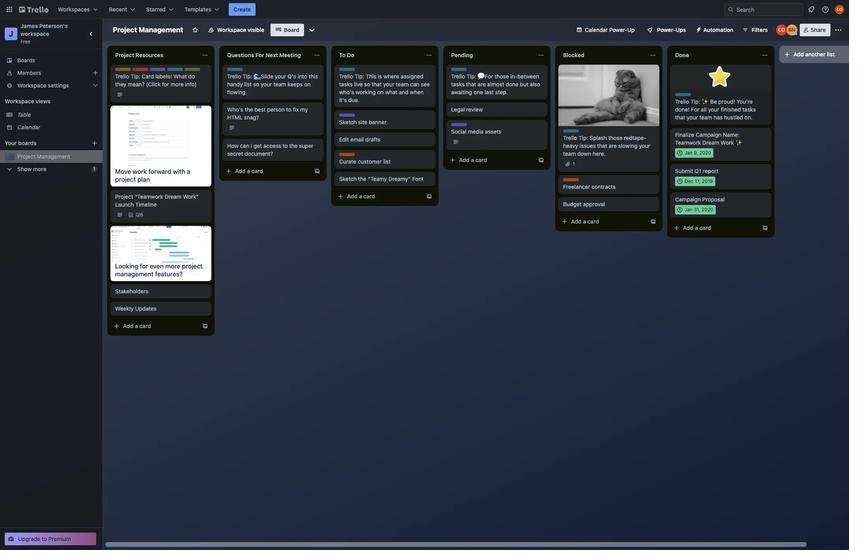 Task type: locate. For each thing, give the bounding box(es) containing it.
tip: up "handy"
[[243, 73, 252, 80]]

create from template… image for who's the best person to fix my html snag?
[[314, 168, 320, 174]]

search image
[[728, 6, 734, 13]]

on left the what
[[377, 89, 384, 95]]

0 vertical spatial project management
[[113, 26, 183, 34]]

access
[[264, 142, 281, 149]]

1 vertical spatial the
[[289, 142, 298, 149]]

dreamy"
[[389, 176, 411, 182]]

tasks up who's on the left top
[[339, 81, 353, 88]]

your left "q's"
[[275, 73, 286, 80]]

add a card button down assets
[[447, 154, 535, 166]]

0 vertical spatial those
[[495, 73, 509, 80]]

tip for trello tip: 💬for those in-between tasks that are almost done but also awaiting one last step.
[[465, 68, 472, 74]]

trello tip trello tip: this is where assigned tasks live so that your team can see who's working on what and when it's due.
[[339, 68, 430, 103]]

card for blocked
[[588, 218, 599, 225]]

templates
[[185, 6, 211, 13]]

christina overa (christinaovera) image left this member is an admin of this board. icon
[[776, 24, 787, 36]]

0 horizontal spatial the
[[245, 106, 253, 113]]

labels!
[[155, 73, 172, 80]]

on down into
[[304, 81, 311, 88]]

team for where
[[396, 81, 409, 88]]

campaign proposal
[[675, 196, 725, 203]]

add a card down weekly updates
[[123, 323, 151, 329]]

upgrade to premium
[[18, 536, 71, 542]]

calendar up blocked text field
[[585, 26, 608, 33]]

star image
[[707, 65, 733, 90]]

team inside trello tip trello tip: this is where assigned tasks live so that your team can see who's working on what and when it's due.
[[396, 81, 409, 88]]

1 horizontal spatial team
[[356, 114, 369, 120]]

card down document? at the top of page
[[252, 168, 263, 174]]

tip: inside trello tip trello tip: splash those redtape- heavy issues that are slowing your team down here.
[[579, 135, 588, 141]]

when
[[410, 89, 424, 95]]

power-
[[609, 26, 628, 33], [657, 26, 676, 33]]

project up launch
[[115, 193, 133, 200]]

freelancer contracts
[[563, 183, 616, 190]]

project for project "teamwork dream work" launch timeline link
[[115, 193, 133, 200]]

tip inside trello tip trello tip: this is where assigned tasks live so that your team can see who's working on what and when it's due.
[[353, 68, 360, 74]]

tip: inside trello tip trello tip: 🌊slide your q's into this handy list so your team keeps on flowing.
[[243, 73, 252, 80]]

calendar power-up
[[585, 26, 635, 33]]

1 vertical spatial workspace
[[17, 82, 46, 89]]

project resources
[[115, 52, 163, 58]]

a down weekly updates
[[135, 323, 138, 329]]

the for who's
[[245, 106, 253, 113]]

card for to do
[[364, 193, 375, 200]]

Jan 9, 2020 checkbox
[[675, 148, 714, 158]]

more down "what"
[[171, 81, 184, 88]]

are left slowing
[[609, 142, 617, 149]]

on inside trello tip trello tip: 🌊slide your q's into this handy list so your team keeps on flowing.
[[304, 81, 311, 88]]

legal
[[451, 106, 465, 113]]

2020 right 31,
[[702, 207, 714, 213]]

workspace up table
[[5, 98, 34, 105]]

to right access
[[283, 142, 288, 149]]

recent button
[[104, 3, 140, 16]]

0 horizontal spatial color: orange, title: "one more step" element
[[339, 153, 355, 156]]

move work forward with a project plan link
[[110, 164, 211, 187]]

a down document? at the top of page
[[247, 168, 250, 174]]

your down done!
[[687, 114, 698, 121]]

contracts
[[592, 183, 616, 190]]

0 horizontal spatial tasks
[[339, 81, 353, 88]]

add a card down budget approval
[[571, 218, 599, 225]]

do
[[347, 52, 354, 58]]

drafts
[[366, 136, 381, 143]]

add down social
[[459, 157, 470, 163]]

that up one
[[466, 81, 476, 88]]

views
[[36, 98, 51, 105]]

report
[[703, 168, 719, 174]]

1 horizontal spatial on
[[377, 89, 384, 95]]

color: orange, title: "one more step" element for freelancer
[[563, 178, 579, 181]]

card
[[142, 73, 154, 80]]

the left "teamy
[[358, 176, 366, 182]]

0 vertical spatial the
[[245, 106, 253, 113]]

2 horizontal spatial tasks
[[743, 106, 756, 113]]

1 jan from the top
[[685, 150, 693, 156]]

board
[[284, 26, 300, 33]]

review
[[466, 106, 483, 113]]

for left next
[[256, 52, 264, 58]]

add a card button down "teamy
[[335, 190, 423, 203]]

can inside trello tip trello tip: this is where assigned tasks live so that your team can see who's working on what and when it's due.
[[410, 81, 419, 88]]

1 vertical spatial sketch
[[339, 176, 357, 182]]

1 horizontal spatial tasks
[[451, 81, 465, 88]]

trello tip: splash those redtape- heavy issues that are slowing your team down here. link
[[563, 134, 655, 158]]

free
[[21, 39, 30, 45]]

1 vertical spatial dream
[[165, 193, 181, 200]]

1 vertical spatial calendar
[[17, 124, 40, 131]]

workspace inside "button"
[[217, 26, 246, 33]]

2 so from the left
[[364, 81, 370, 88]]

your inside trello tip trello tip: this is where assigned tasks live so that your team can see who's working on what and when it's due.
[[383, 81, 395, 88]]

more inside trello tip: card labels! what do they mean? (click for more info)
[[171, 81, 184, 88]]

team left halp
[[167, 68, 179, 74]]

add down budget
[[571, 218, 582, 225]]

all
[[701, 106, 707, 113]]

create from template… image for blocked
[[650, 219, 656, 225]]

jan left 31,
[[685, 207, 693, 213]]

1 horizontal spatial those
[[608, 135, 623, 141]]

0 horizontal spatial create from template… image
[[202, 323, 208, 329]]

who's the best person to fix my html snag? link
[[227, 106, 319, 122]]

project down "move"
[[115, 176, 136, 183]]

best
[[255, 106, 266, 113]]

1 horizontal spatial design
[[339, 114, 355, 120]]

tip: left 💬for
[[467, 73, 476, 80]]

show more
[[17, 166, 47, 172]]

those inside trello tip trello tip: splash those redtape- heavy issues that are slowing your team down here.
[[608, 135, 623, 141]]

a for blocked
[[583, 218, 586, 225]]

0 horizontal spatial management
[[37, 153, 70, 160]]

card down jan 31, 2020
[[700, 224, 711, 231]]

looking for even more project management features? link
[[110, 259, 211, 281]]

1 sketch from the top
[[339, 119, 357, 125]]

management down 'starred' popup button
[[139, 26, 183, 34]]

1 vertical spatial color: orange, title: "one more step" element
[[563, 178, 579, 181]]

team left banner
[[356, 114, 369, 120]]

add a card for questions for next meeting
[[235, 168, 263, 174]]

list inside 'button'
[[827, 51, 835, 58]]

project management inside text field
[[113, 26, 183, 34]]

1 vertical spatial on
[[377, 89, 384, 95]]

1 so from the left
[[253, 81, 259, 88]]

project inside move work forward with a project plan
[[115, 176, 136, 183]]

1 vertical spatial create from template… image
[[202, 323, 208, 329]]

more right show
[[33, 166, 47, 172]]

for down 'labels!'
[[162, 81, 169, 88]]

0 horizontal spatial those
[[495, 73, 509, 80]]

a down media
[[471, 157, 474, 163]]

0 vertical spatial campaign
[[696, 131, 722, 138]]

project up color: yellow, title: "copy request" element at the top
[[115, 52, 134, 58]]

project up show
[[17, 153, 35, 160]]

2 vertical spatial team
[[468, 123, 481, 129]]

a down sketch the "teamy dreamy" font on the left top of page
[[359, 193, 362, 200]]

1 vertical spatial those
[[608, 135, 623, 141]]

tip: inside trello tip: card labels! what do they mean? (click for more info)
[[131, 73, 140, 80]]

are for slowing
[[609, 142, 617, 149]]

0 horizontal spatial power-
[[609, 26, 628, 33]]

1 vertical spatial design
[[339, 114, 355, 120]]

1 vertical spatial jan
[[685, 207, 693, 213]]

j link
[[5, 28, 17, 40]]

project inside text box
[[115, 52, 134, 58]]

i
[[251, 142, 252, 149]]

tip: up mean?
[[131, 73, 140, 80]]

0 vertical spatial to
[[286, 106, 291, 113]]

2 jan from the top
[[685, 207, 693, 213]]

to right upgrade
[[42, 536, 47, 542]]

0 vertical spatial design
[[150, 68, 166, 74]]

create from template… image for done
[[762, 225, 768, 231]]

premium
[[48, 536, 71, 542]]

add a card for pending
[[459, 157, 487, 163]]

1 horizontal spatial for
[[162, 81, 169, 88]]

jan inside checkbox
[[685, 207, 693, 213]]

create from template… image for to do
[[426, 193, 432, 200]]

add another list
[[794, 51, 835, 58]]

color: red, title: "priority" element
[[133, 68, 149, 74]]

tip: for trello tip: 💬for those in-between tasks that are almost done but also awaiting one last step.
[[467, 73, 476, 80]]

✨ down name:
[[736, 139, 743, 146]]

calendar down table
[[17, 124, 40, 131]]

1 vertical spatial 2020
[[702, 207, 714, 213]]

workspace
[[21, 30, 49, 37]]

0 horizontal spatial 1
[[93, 166, 95, 172]]

1 vertical spatial to
[[283, 142, 288, 149]]

"teamy
[[368, 176, 387, 182]]

card for questions for next meeting
[[252, 168, 263, 174]]

a down jan 31, 2020 checkbox
[[695, 224, 698, 231]]

2 vertical spatial to
[[42, 536, 47, 542]]

list right the another
[[827, 51, 835, 58]]

tasks up on.
[[743, 106, 756, 113]]

9,
[[694, 150, 698, 156]]

1 horizontal spatial management
[[139, 26, 183, 34]]

1 vertical spatial color: purple, title: "design team" element
[[339, 114, 369, 120]]

tip inside trello tip trello tip: 🌊slide your q's into this handy list so your team keeps on flowing.
[[241, 68, 248, 74]]

0 vertical spatial management
[[139, 26, 183, 34]]

1 vertical spatial team
[[356, 114, 369, 120]]

color: lime, title: "halp" element
[[185, 68, 200, 74]]

create from template… image
[[538, 157, 544, 163], [426, 193, 432, 200], [650, 219, 656, 225], [762, 225, 768, 231]]

work
[[721, 139, 734, 146]]

tip: for trello tip: ✨ be proud! you're done! for all your finished tasks that your team has hustled on.
[[691, 98, 700, 105]]

calendar power-up link
[[572, 24, 640, 36]]

project management down the starred
[[113, 26, 183, 34]]

1 vertical spatial list
[[244, 81, 252, 88]]

team down "all"
[[700, 114, 712, 121]]

jan left 9,
[[685, 150, 693, 156]]

2 sketch from the top
[[339, 176, 357, 182]]

your boards with 2 items element
[[5, 138, 80, 148]]

🌊slide
[[254, 73, 273, 80]]

color: sky, title: "trello tip" element
[[167, 68, 188, 74], [227, 68, 248, 74], [339, 68, 360, 74], [451, 68, 472, 74], [675, 93, 697, 99], [563, 129, 585, 135]]

add down jan 31, 2020 checkbox
[[683, 224, 694, 231]]

are inside trello tip trello tip: splash those redtape- heavy issues that are slowing your team down here.
[[609, 142, 617, 149]]

power- up blocked text field
[[609, 26, 628, 33]]

list for add another list
[[827, 51, 835, 58]]

add down the secret
[[235, 168, 246, 174]]

list inside trello tip trello tip: 🌊slide your q's into this handy list so your team keeps on flowing.
[[244, 81, 252, 88]]

add a card down media
[[459, 157, 487, 163]]

tip: inside trello tip trello tip: 💬for those in-between tasks that are almost done but also awaiting one last step.
[[467, 73, 476, 80]]

your down redtape-
[[639, 142, 650, 149]]

2020 inside checkbox
[[702, 207, 714, 213]]

show
[[17, 166, 32, 172]]

so inside trello tip trello tip: this is where assigned tasks live so that your team can see who's working on what and when it's due.
[[364, 81, 370, 88]]

for inside text box
[[256, 52, 264, 58]]

team inside "design team social media assets"
[[468, 123, 481, 129]]

campaign inside finalize campaign name: teamwork dream work ✨
[[696, 131, 722, 138]]

1 horizontal spatial can
[[410, 81, 419, 88]]

dream
[[703, 139, 720, 146], [165, 193, 181, 200]]

0 vertical spatial sketch
[[339, 119, 357, 125]]

1 horizontal spatial christina overa (christinaovera) image
[[835, 5, 845, 14]]

table
[[17, 111, 31, 118]]

management
[[139, 26, 183, 34], [37, 153, 70, 160]]

tip: for trello tip: 🌊slide your q's into this handy list so your team keeps on flowing.
[[243, 73, 252, 80]]

looking
[[115, 263, 138, 270]]

0 vertical spatial calendar
[[585, 26, 608, 33]]

1 horizontal spatial calendar
[[585, 26, 608, 33]]

a right with
[[187, 168, 190, 175]]

color: orange, title: "one more step" element for curate
[[339, 153, 355, 156]]

power- inside button
[[657, 26, 676, 33]]

team inside design team sketch site banner
[[356, 114, 369, 120]]

james
[[21, 22, 38, 29]]

team
[[273, 81, 286, 88], [396, 81, 409, 88], [700, 114, 712, 121], [563, 150, 576, 157]]

the up snag?
[[245, 106, 253, 113]]

flowing.
[[227, 89, 247, 95]]

automation button
[[693, 24, 738, 36]]

dream left work
[[703, 139, 720, 146]]

tip: up issues
[[579, 135, 588, 141]]

0 vertical spatial can
[[410, 81, 419, 88]]

0 vertical spatial more
[[171, 81, 184, 88]]

starred button
[[141, 3, 178, 16]]

that inside trello tip trello tip: this is where assigned tasks live so that your team can see who's working on what and when it's due.
[[372, 81, 382, 88]]

design inside design team sketch site banner
[[339, 114, 355, 120]]

project
[[113, 26, 137, 34], [115, 52, 134, 58], [17, 153, 35, 160], [115, 193, 133, 200]]

0 horizontal spatial color: purple, title: "design team" element
[[150, 68, 179, 74]]

2 vertical spatial design
[[451, 123, 467, 129]]

that down done!
[[675, 114, 685, 121]]

to inside how can i get access to the super secret document?
[[283, 142, 288, 149]]

for left "all"
[[691, 106, 700, 113]]

tip: inside trello tip trello tip: ✨ be proud! you're done! for all your finished tasks that your team has hustled on.
[[691, 98, 700, 105]]

✨
[[702, 98, 709, 105], [736, 139, 743, 146]]

what
[[173, 73, 187, 80]]

workspace settings button
[[0, 79, 103, 92]]

workspace for workspace settings
[[17, 82, 46, 89]]

more up "features?"
[[165, 263, 180, 270]]

a
[[471, 157, 474, 163], [247, 168, 250, 174], [187, 168, 190, 175], [359, 193, 362, 200], [583, 218, 586, 225], [695, 224, 698, 231], [135, 323, 138, 329]]

trello tip: card labels! what do they mean? (click for more info) link
[[115, 73, 207, 88]]

1 horizontal spatial ✨
[[736, 139, 743, 146]]

tip inside trello tip trello tip: 💬for those in-between tasks that are almost done but also awaiting one last step.
[[465, 68, 472, 74]]

project management down the your boards with 2 items element
[[17, 153, 70, 160]]

0 vertical spatial jan
[[685, 150, 693, 156]]

tip inside trello tip trello tip: ✨ be proud! you're done! for all your finished tasks that your team has hustled on.
[[689, 93, 697, 99]]

2020 right 9,
[[700, 150, 711, 156]]

team left keeps
[[273, 81, 286, 88]]

assigned
[[401, 73, 424, 80]]

2 vertical spatial color: purple, title: "design team" element
[[451, 123, 481, 129]]

color: orange, title: "one more step" element
[[339, 153, 355, 156], [563, 178, 579, 181]]

0 horizontal spatial are
[[478, 81, 486, 88]]

2 horizontal spatial team
[[468, 123, 481, 129]]

those up almost
[[495, 73, 509, 80]]

so up working
[[364, 81, 370, 88]]

1 vertical spatial project
[[182, 263, 203, 270]]

2 power- from the left
[[657, 26, 676, 33]]

are up one
[[478, 81, 486, 88]]

that up here.
[[597, 142, 607, 149]]

those for slowing
[[608, 135, 623, 141]]

card down "teamy
[[364, 193, 375, 200]]

workspace down members
[[17, 82, 46, 89]]

Questions For Next Meeting text field
[[222, 49, 309, 62]]

0 horizontal spatial on
[[304, 81, 311, 88]]

tasks
[[339, 81, 353, 88], [451, 81, 465, 88], [743, 106, 756, 113]]

tasks inside trello tip trello tip: this is where assigned tasks live so that your team can see who's working on what and when it's due.
[[339, 81, 353, 88]]

project up "features?"
[[182, 263, 203, 270]]

workspace inside dropdown button
[[17, 82, 46, 89]]

a inside move work forward with a project plan
[[187, 168, 190, 175]]

add a card button down weekly updates link
[[110, 320, 199, 332]]

can left i
[[240, 142, 249, 149]]

0 vertical spatial project
[[115, 176, 136, 183]]

list right "handy"
[[244, 81, 252, 88]]

trello tip trello tip: 🌊slide your q's into this handy list so your team keeps on flowing.
[[227, 68, 318, 95]]

1 horizontal spatial list
[[383, 158, 391, 165]]

0 horizontal spatial can
[[240, 142, 249, 149]]

the left super
[[289, 142, 298, 149]]

add down sketch the "teamy dreamy" font on the left top of page
[[347, 193, 358, 200]]

add a card button for questions for next meeting
[[222, 165, 311, 178]]

those inside trello tip trello tip: 💬for those in-between tasks that are almost done but also awaiting one last step.
[[495, 73, 509, 80]]

campaign down the has
[[696, 131, 722, 138]]

0 horizontal spatial team
[[167, 68, 179, 74]]

1 horizontal spatial color: orange, title: "one more step" element
[[563, 178, 579, 181]]

upgrade to premium link
[[5, 533, 96, 546]]

project inside text field
[[113, 26, 137, 34]]

management down the your boards with 2 items element
[[37, 153, 70, 160]]

calendar link
[[17, 123, 98, 131]]

0 notifications image
[[807, 5, 816, 14]]

so down the 🌊slide
[[253, 81, 259, 88]]

2020 inside 'option'
[[700, 150, 711, 156]]

✨ inside finalize campaign name: teamwork dream work ✨
[[736, 139, 743, 146]]

so
[[253, 81, 259, 88], [364, 81, 370, 88]]

tip: left 'be'
[[691, 98, 700, 105]]

tip: for trello tip: this is where assigned tasks live so that your team can see who's working on what and when it's due.
[[355, 73, 364, 80]]

2 horizontal spatial color: purple, title: "design team" element
[[451, 123, 481, 129]]

looking for even more project management features?
[[115, 263, 203, 278]]

0 horizontal spatial design
[[150, 68, 166, 74]]

create from template… image
[[314, 168, 320, 174], [202, 323, 208, 329]]

color: purple, title: "design team" element
[[150, 68, 179, 74], [339, 114, 369, 120], [451, 123, 481, 129]]

power- up done
[[657, 26, 676, 33]]

2 vertical spatial the
[[358, 176, 366, 182]]

2 vertical spatial list
[[383, 158, 391, 165]]

trello tip: 🌊slide your q's into this handy list so your team keeps on flowing. link
[[227, 73, 319, 96]]

christina overa (christinaovera) image right open information menu image
[[835, 5, 845, 14]]

it's
[[339, 97, 347, 103]]

2 horizontal spatial the
[[358, 176, 366, 182]]

2 vertical spatial workspace
[[5, 98, 34, 105]]

1 down heavy at the top of the page
[[573, 161, 575, 167]]

1 horizontal spatial are
[[609, 142, 617, 149]]

2 horizontal spatial design
[[451, 123, 467, 129]]

sketch inside design team sketch site banner
[[339, 119, 357, 125]]

0 horizontal spatial for
[[256, 52, 264, 58]]

boards
[[18, 140, 37, 146]]

design inside "design team social media assets"
[[451, 123, 467, 129]]

1 vertical spatial management
[[37, 153, 70, 160]]

trello tip trello tip: 💬for those in-between tasks that are almost done but also awaiting one last step.
[[451, 68, 540, 95]]

done
[[675, 52, 689, 58]]

0 vertical spatial for
[[256, 52, 264, 58]]

0 vertical spatial dream
[[703, 139, 720, 146]]

primary element
[[0, 0, 849, 19]]

add a card down "teamy
[[347, 193, 375, 200]]

project inside project "teamwork dream work" launch timeline
[[115, 193, 133, 200]]

q1
[[695, 168, 702, 174]]

are inside trello tip trello tip: 💬for those in-between tasks that are almost done but also awaiting one last step.
[[478, 81, 486, 88]]

team down heavy at the top of the page
[[563, 150, 576, 157]]

tasks inside trello tip trello tip: 💬for those in-between tasks that are almost done but also awaiting one last step.
[[451, 81, 465, 88]]

2 horizontal spatial list
[[827, 51, 835, 58]]

0 vertical spatial workspace
[[217, 26, 246, 33]]

list right customer
[[383, 158, 391, 165]]

0 vertical spatial create from template… image
[[314, 168, 320, 174]]

your
[[5, 140, 17, 146]]

that inside trello tip trello tip: splash those redtape- heavy issues that are slowing your team down here.
[[597, 142, 607, 149]]

super
[[299, 142, 314, 149]]

To Do text field
[[335, 49, 421, 62]]

is
[[378, 73, 382, 80]]

1 vertical spatial for
[[140, 263, 148, 270]]

launch
[[115, 201, 134, 208]]

add left the another
[[794, 51, 804, 58]]

add a card button down document? at the top of page
[[222, 165, 311, 178]]

1 horizontal spatial create from template… image
[[314, 168, 320, 174]]

that down is
[[372, 81, 382, 88]]

add a card button for to do
[[335, 190, 423, 203]]

team inside trello tip trello tip: 🌊slide your q's into this handy list so your team keeps on flowing.
[[273, 81, 286, 88]]

media
[[468, 128, 484, 135]]

1 vertical spatial are
[[609, 142, 617, 149]]

0 vertical spatial color: orange, title: "one more step" element
[[339, 153, 355, 156]]

project for "project management" link
[[17, 153, 35, 160]]

0 horizontal spatial project
[[115, 176, 136, 183]]

0 horizontal spatial list
[[244, 81, 252, 88]]

add for pending
[[459, 157, 470, 163]]

0 vertical spatial ✨
[[702, 98, 709, 105]]

color: orange, title: "one more step" element up 'curate'
[[339, 153, 355, 156]]

0 horizontal spatial dream
[[165, 193, 181, 200]]

0 horizontal spatial christina overa (christinaovera) image
[[776, 24, 787, 36]]

add a card down jan 31, 2020 checkbox
[[683, 224, 711, 231]]

to inside who's the best person to fix my html snag?
[[286, 106, 291, 113]]

but
[[520, 81, 529, 88]]

has
[[714, 114, 723, 121]]

add a card button for pending
[[447, 154, 535, 166]]

1 horizontal spatial color: purple, title: "design team" element
[[339, 114, 369, 120]]

workspace navigation collapse icon image
[[86, 28, 97, 39]]

font
[[412, 176, 424, 182]]

color: orange, title: "one more step" element up freelancer
[[563, 178, 579, 181]]

create from template… image for pending
[[538, 157, 544, 163]]

team inside trello tip trello tip: splash those redtape- heavy issues that are slowing your team down here.
[[563, 150, 576, 157]]

0 vertical spatial list
[[827, 51, 835, 58]]

trello tip trello tip: splash those redtape- heavy issues that are slowing your team down here.
[[563, 129, 650, 157]]

for inside trello tip trello tip: ✨ be proud! you're done! for all your finished tasks that your team has hustled on.
[[691, 106, 700, 113]]

tasks up 'awaiting'
[[451, 81, 465, 88]]

team right social
[[468, 123, 481, 129]]

Dec 17, 2019 checkbox
[[675, 177, 716, 186]]

management
[[115, 270, 154, 278]]

Pending text field
[[447, 49, 533, 62]]

christina overa (christinaovera) image
[[835, 5, 845, 14], [776, 24, 787, 36]]

for up management
[[140, 263, 148, 270]]

team up and
[[396, 81, 409, 88]]

1 vertical spatial ✨
[[736, 139, 743, 146]]

tip: inside trello tip trello tip: this is where assigned tasks live so that your team can see who's working on what and when it's due.
[[355, 73, 364, 80]]

templates button
[[180, 3, 224, 16]]

dec 17, 2019
[[685, 178, 713, 184]]

board link
[[271, 24, 304, 36]]

0 horizontal spatial project management
[[17, 153, 70, 160]]

show menu image
[[835, 26, 843, 34]]

✨ up "all"
[[702, 98, 709, 105]]

are
[[478, 81, 486, 88], [609, 142, 617, 149]]

tasks inside trello tip trello tip: ✨ be proud! you're done! for all your finished tasks that your team has hustled on.
[[743, 106, 756, 113]]

color: purple, title: "design team" element for social media assets
[[451, 123, 481, 129]]

1 horizontal spatial 1
[[573, 161, 575, 167]]

1 horizontal spatial so
[[364, 81, 370, 88]]

jan inside 'option'
[[685, 150, 693, 156]]

ben nelson (bennelson96) image
[[787, 24, 798, 36]]

the inside sketch the "teamy dreamy" font link
[[358, 176, 366, 182]]

redtape-
[[624, 135, 647, 141]]

dream left work"
[[165, 193, 181, 200]]

sketch down 'curate'
[[339, 176, 357, 182]]

workspace down create button on the left top of the page
[[217, 26, 246, 33]]

banner
[[369, 119, 387, 125]]

project "teamwork dream work" launch timeline
[[115, 193, 199, 208]]

1 horizontal spatial the
[[289, 142, 298, 149]]

the inside who's the best person to fix my html snag?
[[245, 106, 253, 113]]

tip for trello tip: ✨ be proud! you're done! for all your finished tasks that your team has hustled on.
[[689, 93, 697, 99]]

0 vertical spatial on
[[304, 81, 311, 88]]



Task type: vqa. For each thing, say whether or not it's contained in the screenshot.
topmost Create from template… icon
yes



Task type: describe. For each thing, give the bounding box(es) containing it.
color: sky, title: "trello tip" element for trello tip: ✨ be proud! you're done! for all your finished tasks that your team has hustled on.
[[675, 93, 697, 99]]

dream inside project "teamwork dream work" launch timeline
[[165, 193, 181, 200]]

a for to do
[[359, 193, 362, 200]]

up
[[628, 26, 635, 33]]

add for project resources
[[123, 323, 134, 329]]

step.
[[495, 89, 508, 95]]

boards
[[17, 57, 35, 64]]

1 vertical spatial more
[[33, 166, 47, 172]]

💬for
[[478, 73, 493, 80]]

"teamwork
[[135, 193, 163, 200]]

dec
[[685, 178, 694, 184]]

add for questions for next meeting
[[235, 168, 246, 174]]

members
[[17, 69, 41, 76]]

card for done
[[700, 224, 711, 231]]

they
[[115, 81, 126, 88]]

Jan 31, 2020 checkbox
[[675, 205, 716, 215]]

list for curate customer list
[[383, 158, 391, 165]]

color: sky, title: "trello tip" element for trello tip: splash those redtape- heavy issues that are slowing your team down here.
[[563, 129, 585, 135]]

2019
[[702, 178, 713, 184]]

0 vertical spatial christina overa (christinaovera) image
[[835, 5, 845, 14]]

j
[[9, 29, 13, 38]]

who's the best person to fix my html snag?
[[227, 106, 308, 121]]

james peterson's workspace link
[[21, 22, 69, 37]]

add a card for project resources
[[123, 323, 151, 329]]

add board image
[[92, 140, 98, 146]]

boards link
[[0, 54, 103, 67]]

Blocked text field
[[559, 49, 645, 62]]

a for done
[[695, 224, 698, 231]]

color: sky, title: "trello tip" element for trello tip: this is where assigned tasks live so that your team can see who's working on what and when it's due.
[[339, 68, 360, 74]]

1 vertical spatial christina overa (christinaovera) image
[[776, 24, 787, 36]]

add a card button for blocked
[[559, 215, 647, 228]]

q's
[[288, 73, 296, 80]]

sketch the "teamy dreamy" font
[[339, 176, 424, 182]]

add for blocked
[[571, 218, 582, 225]]

curate
[[339, 158, 356, 165]]

last
[[485, 89, 494, 95]]

forward
[[149, 168, 171, 175]]

that inside trello tip trello tip: ✨ be proud! you're done! for all your finished tasks that your team has hustled on.
[[675, 114, 685, 121]]

tip inside trello tip trello tip: splash those redtape- heavy issues that are slowing your team down here.
[[577, 129, 585, 135]]

for inside looking for even more project management features?
[[140, 263, 148, 270]]

who's
[[339, 89, 354, 95]]

Project Resources text field
[[110, 49, 197, 62]]

0 vertical spatial team
[[167, 68, 179, 74]]

star or unstar board image
[[192, 27, 198, 33]]

can inside how can i get access to the super secret document?
[[240, 142, 249, 149]]

color: yellow, title: "copy request" element
[[115, 68, 131, 71]]

Search field
[[734, 4, 803, 15]]

add a card button for project resources
[[110, 320, 199, 332]]

ups
[[676, 26, 686, 33]]

a for pending
[[471, 157, 474, 163]]

budget approval
[[563, 201, 605, 207]]

snag?
[[244, 114, 259, 121]]

name:
[[723, 131, 740, 138]]

workspace for workspace visible
[[217, 26, 246, 33]]

17,
[[695, 178, 701, 184]]

starred
[[146, 6, 166, 13]]

design for social
[[451, 123, 467, 129]]

in-
[[511, 73, 518, 80]]

workspaces
[[58, 6, 90, 13]]

trello tip: ✨ be proud! you're done! for all your finished tasks that your team has hustled on. link
[[675, 98, 767, 122]]

on.
[[745, 114, 753, 121]]

✨ inside trello tip trello tip: ✨ be proud! you're done! for all your finished tasks that your team has hustled on.
[[702, 98, 709, 105]]

team for sketch
[[356, 114, 369, 120]]

priority
[[133, 68, 149, 74]]

budget
[[563, 201, 582, 207]]

this
[[309, 73, 318, 80]]

team for social
[[468, 123, 481, 129]]

calendar for calendar
[[17, 124, 40, 131]]

back to home image
[[19, 3, 49, 16]]

0 vertical spatial color: purple, title: "design team" element
[[150, 68, 179, 74]]

secret
[[227, 150, 243, 157]]

this member is an admin of this board. image
[[794, 32, 797, 36]]

1 vertical spatial campaign
[[675, 196, 701, 203]]

the for sketch
[[358, 176, 366, 182]]

this
[[366, 73, 377, 80]]

issues
[[580, 142, 596, 149]]

project for project resources text box
[[115, 52, 134, 58]]

color: purple, title: "design team" element for sketch site banner
[[339, 114, 369, 120]]

for inside trello tip: card labels! what do they mean? (click for more info)
[[162, 81, 169, 88]]

customer
[[358, 158, 382, 165]]

a for project resources
[[135, 323, 138, 329]]

workspace visible button
[[203, 24, 269, 36]]

sm image
[[693, 24, 704, 35]]

dream inside finalize campaign name: teamwork dream work ✨
[[703, 139, 720, 146]]

open information menu image
[[822, 6, 830, 13]]

assets
[[485, 128, 502, 135]]

customize views image
[[308, 26, 316, 34]]

add for to do
[[347, 193, 358, 200]]

those for almost
[[495, 73, 509, 80]]

team inside trello tip trello tip: ✨ be proud! you're done! for all your finished tasks that your team has hustled on.
[[700, 114, 712, 121]]

team for q's
[[273, 81, 286, 88]]

with
[[173, 168, 185, 175]]

a for questions for next meeting
[[247, 168, 250, 174]]

jan for campaign
[[685, 207, 693, 213]]

team for redtape-
[[563, 150, 576, 157]]

proposal
[[703, 196, 725, 203]]

workspace for workspace views
[[5, 98, 34, 105]]

also
[[530, 81, 540, 88]]

31,
[[694, 207, 701, 213]]

tasks for live
[[339, 81, 353, 88]]

and
[[399, 89, 409, 95]]

trello inside trello tip: card labels! what do they mean? (click for more info)
[[115, 73, 129, 80]]

edit
[[339, 136, 349, 143]]

weekly updates link
[[115, 305, 207, 313]]

finalize campaign name: teamwork dream work ✨ link
[[675, 131, 767, 147]]

design team sketch site banner
[[339, 114, 387, 125]]

the inside how can i get access to the super secret document?
[[289, 142, 298, 149]]

jan for finalize
[[685, 150, 693, 156]]

where
[[384, 73, 399, 80]]

calendar for calendar power-up
[[585, 26, 608, 33]]

so inside trello tip trello tip: 🌊slide your q's into this handy list so your team keeps on flowing.
[[253, 81, 259, 88]]

finalize
[[675, 131, 695, 138]]

to do
[[339, 52, 354, 58]]

legal review link
[[451, 106, 543, 114]]

management inside text field
[[139, 26, 183, 34]]

your down 'be'
[[708, 106, 720, 113]]

social
[[451, 128, 467, 135]]

Board name text field
[[109, 24, 187, 36]]

features?
[[155, 270, 183, 278]]

create from template… image for move work forward with a project plan
[[202, 323, 208, 329]]

add a card for to do
[[347, 193, 375, 200]]

email
[[351, 136, 364, 143]]

site
[[358, 119, 367, 125]]

add inside 'button'
[[794, 51, 804, 58]]

automation
[[704, 26, 734, 33]]

add a card for done
[[683, 224, 711, 231]]

resources
[[136, 52, 163, 58]]

design for sketch
[[339, 114, 355, 120]]

tip for trello tip: 🌊slide your q's into this handy list so your team keeps on flowing.
[[241, 68, 248, 74]]

finalize campaign name: teamwork dream work ✨
[[675, 131, 743, 146]]

2020 for campaign
[[700, 150, 711, 156]]

filters button
[[740, 24, 770, 36]]

freelancer
[[563, 183, 590, 190]]

tasks for that
[[451, 81, 465, 88]]

move
[[115, 168, 131, 175]]

halp
[[185, 68, 195, 74]]

mean?
[[128, 81, 145, 88]]

card for pending
[[476, 157, 487, 163]]

Done text field
[[671, 49, 757, 62]]

work
[[133, 168, 147, 175]]

color: sky, title: "trello tip" element for trello tip: 💬for those in-between tasks that are almost done but also awaiting one last step.
[[451, 68, 472, 74]]

priority design team
[[133, 68, 179, 74]]

on inside trello tip trello tip: this is where assigned tasks live so that your team can see who's working on what and when it's due.
[[377, 89, 384, 95]]

add a card for blocked
[[571, 218, 599, 225]]

your down the 🌊slide
[[261, 81, 272, 88]]

sketch the "teamy dreamy" font link
[[339, 175, 431, 183]]

one
[[474, 89, 483, 95]]

(click
[[146, 81, 161, 88]]

more inside looking for even more project management features?
[[165, 263, 180, 270]]

project management link
[[17, 153, 98, 161]]

that inside trello tip trello tip: 💬for those in-between tasks that are almost done but also awaiting one last step.
[[466, 81, 476, 88]]

are for almost
[[478, 81, 486, 88]]

project inside looking for even more project management features?
[[182, 263, 203, 270]]

color: sky, title: "trello tip" element for trello tip: 🌊slide your q's into this handy list so your team keeps on flowing.
[[227, 68, 248, 74]]

sketch site banner link
[[339, 118, 431, 126]]

james peterson's workspace free
[[21, 22, 69, 45]]

1 power- from the left
[[609, 26, 628, 33]]

add for done
[[683, 224, 694, 231]]

freelancer contracts link
[[563, 183, 655, 191]]

teamwork
[[675, 139, 701, 146]]

your inside trello tip trello tip: splash those redtape- heavy issues that are slowing your team down here.
[[639, 142, 650, 149]]

do
[[188, 73, 195, 80]]

almost
[[487, 81, 504, 88]]

recent
[[109, 6, 127, 13]]

another
[[806, 51, 826, 58]]

2020 for proposal
[[702, 207, 714, 213]]

peterson's
[[39, 22, 68, 29]]

questions
[[227, 52, 254, 58]]

to
[[339, 52, 346, 58]]

workspace settings
[[17, 82, 69, 89]]

card for project resources
[[139, 323, 151, 329]]

tip for trello tip: this is where assigned tasks live so that your team can see who's working on what and when it's due.
[[353, 68, 360, 74]]

meeting
[[279, 52, 301, 58]]

add a card button for done
[[671, 222, 759, 234]]



